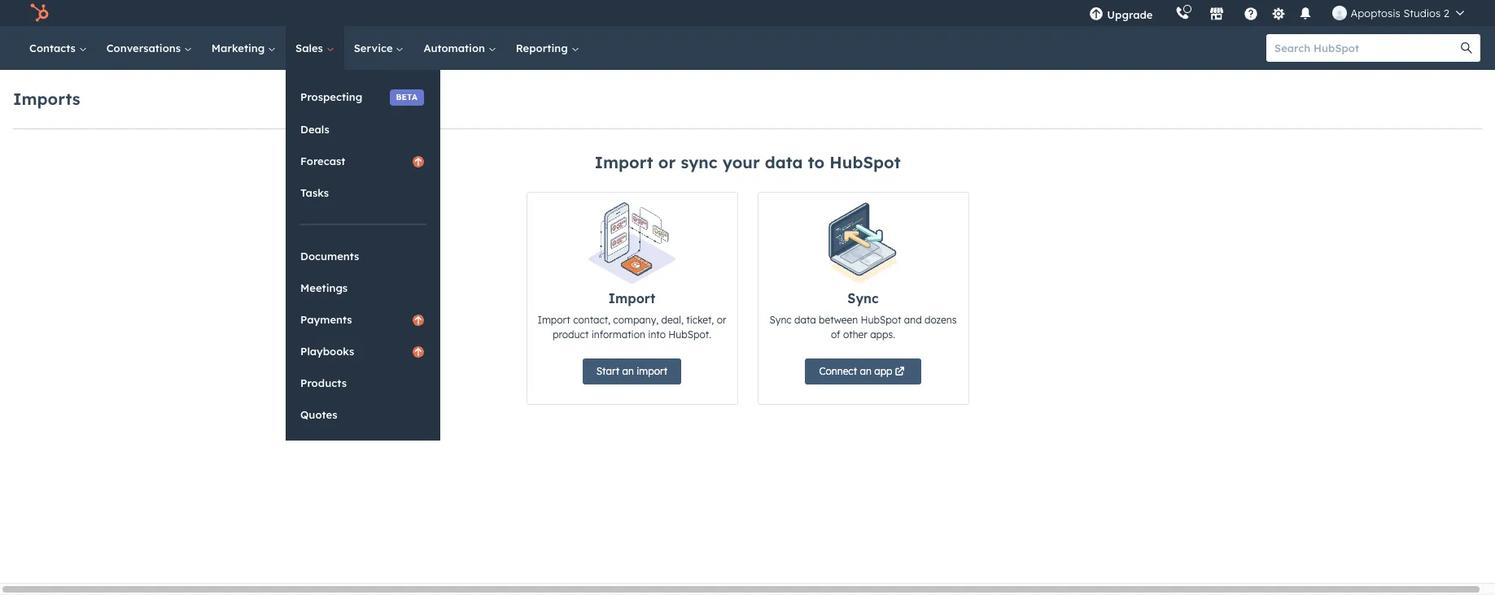 Task type: describe. For each thing, give the bounding box(es) containing it.
notifications button
[[1292, 0, 1320, 26]]

settings link
[[1269, 4, 1289, 22]]

upgrade image
[[1089, 7, 1104, 22]]

calling icon image
[[1176, 7, 1190, 21]]

information
[[592, 329, 645, 341]]

sales link
[[286, 26, 344, 70]]

sync sync data between hubspot and dozens of other apps.
[[770, 291, 957, 341]]

beta
[[396, 92, 418, 102]]

payments link
[[286, 304, 440, 335]]

service
[[354, 42, 396, 55]]

meetings
[[300, 281, 348, 294]]

import for contact,
[[609, 291, 656, 307]]

upgrade
[[1107, 8, 1153, 21]]

company,
[[613, 314, 659, 326]]

playbooks
[[300, 345, 354, 358]]

product
[[553, 329, 589, 341]]

reporting
[[516, 42, 571, 55]]

tara schultz image
[[1333, 6, 1348, 20]]

Search HubSpot search field
[[1267, 34, 1466, 62]]

deals link
[[286, 114, 440, 145]]

automation
[[424, 42, 488, 55]]

quotes link
[[286, 399, 440, 430]]

1 vertical spatial sync
[[770, 314, 792, 326]]

playbooks link
[[286, 336, 440, 367]]

documents
[[300, 250, 359, 263]]

marketing
[[211, 42, 268, 55]]

settings image
[[1271, 7, 1286, 22]]

import or sync your data to hubspot
[[595, 152, 901, 173]]

app
[[874, 366, 893, 378]]

import
[[637, 366, 668, 378]]

contacts link
[[20, 26, 97, 70]]

of
[[831, 329, 841, 341]]

conversations
[[106, 42, 184, 55]]

calling icon button
[[1169, 2, 1197, 24]]

marketing link
[[202, 26, 286, 70]]

hubspot inside "sync sync data between hubspot and dozens of other apps."
[[861, 314, 902, 326]]

import import contact, company, deal, ticket, or product information into hubspot.
[[538, 291, 726, 341]]

0 vertical spatial hubspot
[[830, 152, 901, 173]]

to
[[808, 152, 825, 173]]

conversations link
[[97, 26, 202, 70]]

your
[[723, 152, 760, 173]]

apoptosis studios 2 button
[[1323, 0, 1474, 26]]

meetings link
[[286, 272, 440, 303]]

hubspot image
[[29, 3, 49, 23]]

and
[[904, 314, 922, 326]]

forecast link
[[286, 145, 440, 176]]

start an import button
[[583, 359, 681, 385]]

connect
[[819, 366, 857, 378]]

apoptosis studios 2
[[1351, 7, 1450, 20]]

search button
[[1453, 34, 1481, 62]]

studios
[[1404, 7, 1441, 20]]

prospecting
[[300, 90, 363, 103]]

marketplaces image
[[1210, 7, 1225, 22]]

0 horizontal spatial or
[[658, 152, 676, 173]]

an for start
[[622, 366, 634, 378]]

marketplaces button
[[1200, 0, 1234, 26]]

into
[[648, 329, 666, 341]]

start an import
[[597, 366, 668, 378]]



Task type: vqa. For each thing, say whether or not it's contained in the screenshot.
Email average first response time by rep ELEMENT
no



Task type: locate. For each thing, give the bounding box(es) containing it.
contact,
[[573, 314, 611, 326]]

0 vertical spatial import
[[595, 152, 653, 173]]

0 vertical spatial sync
[[848, 291, 879, 307]]

sync
[[681, 152, 718, 173]]

0 vertical spatial data
[[765, 152, 803, 173]]

hubspot.
[[669, 329, 711, 341]]

other
[[843, 329, 868, 341]]

an inside button
[[622, 366, 634, 378]]

menu containing apoptosis studios 2
[[1078, 0, 1476, 26]]

2 vertical spatial import
[[538, 314, 570, 326]]

data inside "sync sync data between hubspot and dozens of other apps."
[[794, 314, 816, 326]]

an for connect
[[860, 366, 872, 378]]

data left between
[[794, 314, 816, 326]]

contacts
[[29, 42, 79, 55]]

ticket,
[[686, 314, 714, 326]]

tasks
[[300, 186, 329, 199]]

automation link
[[414, 26, 506, 70]]

hubspot
[[830, 152, 901, 173], [861, 314, 902, 326]]

dozens
[[925, 314, 957, 326]]

or right ticket,
[[717, 314, 726, 326]]

service link
[[344, 26, 414, 70]]

1 horizontal spatial an
[[860, 366, 872, 378]]

search image
[[1461, 42, 1473, 54]]

or inside import import contact, company, deal, ticket, or product information into hubspot.
[[717, 314, 726, 326]]

documents link
[[286, 241, 440, 272]]

2
[[1444, 7, 1450, 20]]

menu item
[[1164, 0, 1168, 26]]

imports
[[13, 88, 80, 109]]

help button
[[1238, 0, 1265, 26]]

apoptosis
[[1351, 7, 1401, 20]]

tasks link
[[286, 177, 440, 208]]

hubspot up apps.
[[861, 314, 902, 326]]

sync up between
[[848, 291, 879, 307]]

data
[[765, 152, 803, 173], [794, 314, 816, 326]]

reporting link
[[506, 26, 589, 70]]

menu
[[1078, 0, 1476, 26]]

apps.
[[870, 329, 895, 341]]

connect an app
[[819, 366, 893, 378]]

sales menu
[[286, 70, 440, 441]]

import up company,
[[609, 291, 656, 307]]

an
[[622, 366, 634, 378], [860, 366, 872, 378]]

1 vertical spatial hubspot
[[861, 314, 902, 326]]

sales
[[296, 42, 326, 55]]

sync left between
[[770, 314, 792, 326]]

deal,
[[661, 314, 684, 326]]

1 an from the left
[[622, 366, 634, 378]]

help image
[[1244, 7, 1259, 22]]

quotes
[[300, 408, 337, 421]]

payments
[[300, 313, 352, 326]]

import left sync
[[595, 152, 653, 173]]

data left the to
[[765, 152, 803, 173]]

sync
[[848, 291, 879, 307], [770, 314, 792, 326]]

or left sync
[[658, 152, 676, 173]]

hubspot right the to
[[830, 152, 901, 173]]

1 vertical spatial or
[[717, 314, 726, 326]]

import for sync
[[595, 152, 653, 173]]

1 horizontal spatial sync
[[848, 291, 879, 307]]

import up 'product'
[[538, 314, 570, 326]]

or
[[658, 152, 676, 173], [717, 314, 726, 326]]

0 horizontal spatial sync
[[770, 314, 792, 326]]

0 horizontal spatial an
[[622, 366, 634, 378]]

1 horizontal spatial or
[[717, 314, 726, 326]]

0 vertical spatial or
[[658, 152, 676, 173]]

1 vertical spatial import
[[609, 291, 656, 307]]

an left app
[[860, 366, 872, 378]]

import
[[595, 152, 653, 173], [609, 291, 656, 307], [538, 314, 570, 326]]

hubspot link
[[20, 3, 61, 23]]

products link
[[286, 368, 440, 399]]

notifications image
[[1299, 7, 1313, 22]]

an right start
[[622, 366, 634, 378]]

forecast
[[300, 154, 345, 167]]

products
[[300, 377, 347, 390]]

between
[[819, 314, 858, 326]]

start
[[597, 366, 620, 378]]

deals
[[300, 123, 329, 136]]

1 vertical spatial data
[[794, 314, 816, 326]]

connect an app link
[[805, 359, 921, 385]]

2 an from the left
[[860, 366, 872, 378]]



